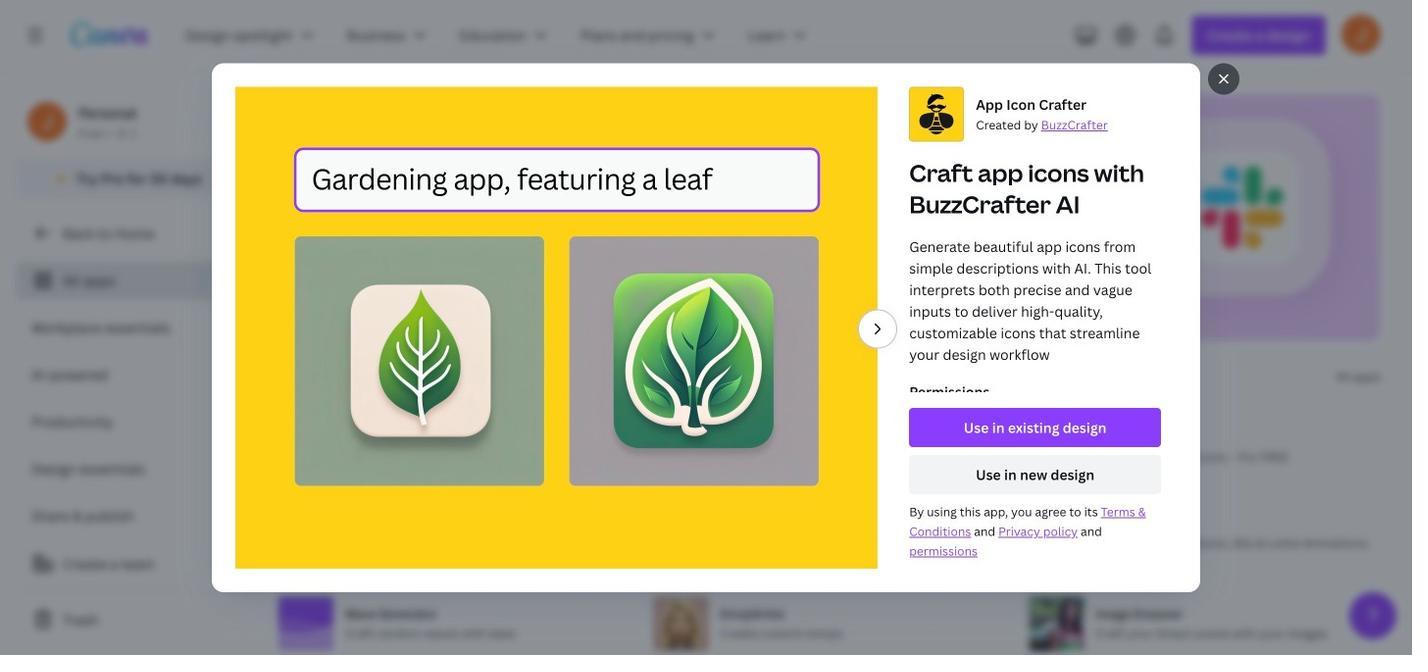 Task type: locate. For each thing, give the bounding box(es) containing it.
list
[[16, 261, 255, 536]]

Input field to search for apps search field
[[310, 358, 585, 395]]

an image of the canva logo, a plus sign and the slack logo image
[[965, 94, 1381, 341]]



Task type: vqa. For each thing, say whether or not it's contained in the screenshot.
everyone
no



Task type: describe. For each thing, give the bounding box(es) containing it.
top level navigation element
[[173, 16, 827, 55]]



